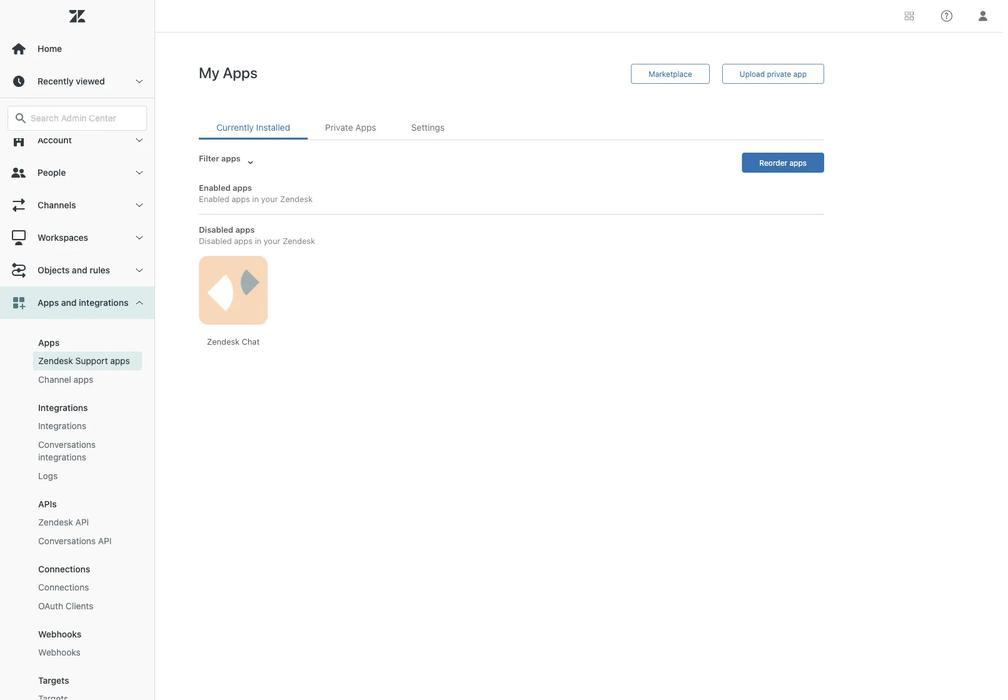 Task type: vqa. For each thing, say whether or not it's contained in the screenshot.
the Objects
yes



Task type: locate. For each thing, give the bounding box(es) containing it.
connections element inside connections link
[[38, 581, 89, 594]]

integrations element up conversations integrations in the left of the page
[[38, 420, 86, 432]]

webhooks down oauth clients element
[[38, 629, 81, 639]]

conversations
[[38, 440, 96, 450], [38, 536, 96, 546]]

2 integrations element from the top
[[38, 420, 86, 432]]

integrations down channel apps element
[[38, 403, 88, 413]]

1 vertical spatial targets element
[[38, 693, 68, 700]]

oauth clients link
[[33, 597, 142, 616]]

apps down objects
[[38, 298, 59, 308]]

help image
[[942, 10, 953, 22]]

1 conversations from the top
[[38, 440, 96, 450]]

connections element up connections link in the left bottom of the page
[[38, 564, 90, 574]]

logs link
[[33, 467, 142, 486]]

integrations element down channel apps element
[[38, 403, 88, 413]]

channel apps
[[38, 374, 93, 385]]

webhooks element down oauth clients element
[[38, 629, 81, 639]]

apps down zendesk support apps element
[[74, 374, 93, 385]]

api for conversations api
[[98, 536, 112, 546]]

2 conversations from the top
[[38, 536, 96, 546]]

targets
[[38, 675, 69, 686]]

1 connections element from the top
[[38, 564, 90, 574]]

connections link
[[33, 578, 142, 597]]

recently viewed
[[38, 76, 105, 86]]

0 vertical spatial and
[[72, 265, 87, 275]]

integrations up conversations integrations in the left of the page
[[38, 421, 86, 431]]

conversations down the integrations link on the bottom of the page
[[38, 440, 96, 450]]

api
[[75, 517, 89, 527], [98, 536, 112, 546]]

oauth clients
[[38, 601, 93, 611]]

2 connections element from the top
[[38, 581, 89, 594]]

0 vertical spatial apps
[[110, 356, 130, 366]]

integrations down rules
[[79, 298, 128, 308]]

zendesk inside zendesk support apps element
[[38, 356, 73, 366]]

webhooks link
[[33, 643, 142, 662]]

1 webhooks from the top
[[38, 629, 81, 639]]

zendesk up channel
[[38, 356, 73, 366]]

0 vertical spatial api
[[75, 517, 89, 527]]

zendesk api link
[[33, 513, 142, 532]]

apps right support
[[110, 356, 130, 366]]

0 vertical spatial integrations element
[[38, 403, 88, 413]]

tree item containing apps and integrations
[[0, 287, 155, 700]]

api up 'conversations api' link on the bottom left
[[75, 517, 89, 527]]

and inside dropdown button
[[72, 265, 87, 275]]

connections up connections link in the left bottom of the page
[[38, 564, 90, 574]]

channels button
[[0, 189, 155, 222]]

webhooks for first "webhooks" element from the top
[[38, 629, 81, 639]]

0 horizontal spatial apps
[[74, 374, 93, 385]]

connections element up "oauth clients"
[[38, 581, 89, 594]]

conversations integrations element
[[38, 439, 137, 464]]

tree item inside primary element
[[0, 287, 155, 700]]

0 vertical spatial webhooks element
[[38, 629, 81, 639]]

integrations
[[38, 403, 88, 413], [38, 421, 86, 431]]

and inside "dropdown button"
[[61, 298, 77, 308]]

1 vertical spatial connections
[[38, 582, 89, 593]]

zendesk support apps element
[[38, 355, 130, 367]]

1 vertical spatial apps
[[38, 338, 60, 348]]

1 vertical spatial integrations element
[[38, 420, 86, 432]]

1 horizontal spatial api
[[98, 536, 112, 546]]

and for objects
[[72, 265, 87, 275]]

zendesk support apps
[[38, 356, 130, 366]]

1 vertical spatial integrations
[[38, 452, 86, 462]]

targets element down targets
[[38, 693, 68, 700]]

2 webhooks from the top
[[38, 647, 81, 658]]

integrations inside "dropdown button"
[[79, 298, 128, 308]]

1 horizontal spatial apps
[[110, 356, 130, 366]]

integrations inside conversations integrations
[[38, 452, 86, 462]]

connections element
[[38, 564, 90, 574], [38, 581, 89, 594]]

webhooks
[[38, 629, 81, 639], [38, 647, 81, 658]]

1 integrations element from the top
[[38, 403, 88, 413]]

1 targets element from the top
[[38, 675, 69, 686]]

support
[[75, 356, 108, 366]]

webhooks element
[[38, 629, 81, 639], [38, 646, 81, 659]]

1 vertical spatial api
[[98, 536, 112, 546]]

apps inside "dropdown button"
[[38, 298, 59, 308]]

2 webhooks element from the top
[[38, 646, 81, 659]]

apps
[[38, 298, 59, 308], [38, 338, 60, 348]]

0 vertical spatial webhooks
[[38, 629, 81, 639]]

connections up "oauth clients"
[[38, 582, 89, 593]]

and down the objects and rules
[[61, 298, 77, 308]]

connections
[[38, 564, 90, 574], [38, 582, 89, 593]]

apps inside group
[[38, 338, 60, 348]]

1 vertical spatial connections element
[[38, 581, 89, 594]]

0 vertical spatial connections
[[38, 564, 90, 574]]

tree inside primary element
[[0, 124, 155, 700]]

conversations down zendesk api element
[[38, 536, 96, 546]]

zendesk down apis element
[[38, 517, 73, 527]]

0 horizontal spatial api
[[75, 517, 89, 527]]

workspaces
[[38, 232, 88, 243]]

zendesk api element
[[38, 516, 89, 529]]

2 zendesk from the top
[[38, 517, 73, 527]]

0 vertical spatial apps
[[38, 298, 59, 308]]

1 integrations from the top
[[38, 403, 88, 413]]

integrations element
[[38, 403, 88, 413], [38, 420, 86, 432]]

objects and rules button
[[0, 254, 155, 287]]

targets element down webhooks link
[[38, 675, 69, 686]]

1 vertical spatial integrations
[[38, 421, 86, 431]]

conversations for integrations
[[38, 440, 96, 450]]

2 targets element from the top
[[38, 693, 68, 700]]

conversations integrations link
[[33, 436, 142, 467]]

webhooks up targets
[[38, 647, 81, 658]]

user menu image
[[976, 8, 992, 24]]

zendesk inside zendesk api element
[[38, 517, 73, 527]]

account
[[38, 135, 72, 145]]

tree containing account
[[0, 124, 155, 700]]

1 vertical spatial conversations
[[38, 536, 96, 546]]

oauth
[[38, 601, 63, 611]]

1 vertical spatial zendesk
[[38, 517, 73, 527]]

apps and integrations button
[[0, 287, 155, 319]]

0 vertical spatial targets element
[[38, 675, 69, 686]]

targets element
[[38, 675, 69, 686], [38, 693, 68, 700]]

0 vertical spatial connections element
[[38, 564, 90, 574]]

0 vertical spatial integrations
[[79, 298, 128, 308]]

tree item
[[0, 287, 155, 700]]

0 vertical spatial conversations
[[38, 440, 96, 450]]

zendesk for zendesk api
[[38, 517, 73, 527]]

1 vertical spatial and
[[61, 298, 77, 308]]

0 vertical spatial zendesk
[[38, 356, 73, 366]]

apis element
[[38, 499, 57, 509]]

integrations
[[79, 298, 128, 308], [38, 452, 86, 462]]

api inside zendesk api element
[[75, 517, 89, 527]]

apis
[[38, 499, 57, 509]]

apps for apps and integrations
[[38, 298, 59, 308]]

Search Admin Center field
[[31, 113, 139, 124]]

oauth clients element
[[38, 600, 93, 613]]

1 zendesk from the top
[[38, 356, 73, 366]]

1 vertical spatial apps
[[74, 374, 93, 385]]

logs
[[38, 471, 58, 481]]

apps
[[110, 356, 130, 366], [74, 374, 93, 385]]

zendesk
[[38, 356, 73, 366], [38, 517, 73, 527]]

viewed
[[76, 76, 105, 86]]

None search field
[[1, 106, 153, 131]]

home button
[[0, 33, 155, 65]]

rules
[[90, 265, 110, 275]]

channels
[[38, 200, 76, 210]]

and
[[72, 265, 87, 275], [61, 298, 77, 308]]

1 connections from the top
[[38, 564, 90, 574]]

tree
[[0, 124, 155, 700]]

webhooks element up targets
[[38, 646, 81, 659]]

apps and integrations
[[38, 298, 128, 308]]

api down zendesk api link
[[98, 536, 112, 546]]

apps up channel
[[38, 338, 60, 348]]

1 vertical spatial webhooks element
[[38, 646, 81, 659]]

apps element
[[38, 338, 60, 348]]

1 vertical spatial webhooks
[[38, 647, 81, 658]]

0 vertical spatial integrations
[[38, 403, 88, 413]]

2 connections from the top
[[38, 582, 89, 593]]

api inside 'conversations api' element
[[98, 536, 112, 546]]

integrations up the logs
[[38, 452, 86, 462]]

and left rules
[[72, 265, 87, 275]]

conversations api
[[38, 536, 112, 546]]



Task type: describe. For each thing, give the bounding box(es) containing it.
webhooks element inside webhooks link
[[38, 646, 81, 659]]

channel apps element
[[38, 374, 93, 386]]

people
[[38, 167, 66, 178]]

workspaces button
[[0, 222, 155, 254]]

home
[[38, 43, 62, 54]]

zendesk products image
[[905, 12, 914, 20]]

channel
[[38, 374, 71, 385]]

recently
[[38, 76, 74, 86]]

zendesk api
[[38, 517, 89, 527]]

channel apps link
[[33, 370, 142, 389]]

objects and rules
[[38, 265, 110, 275]]

conversations api element
[[38, 535, 112, 548]]

clients
[[66, 601, 93, 611]]

zendesk for zendesk support apps
[[38, 356, 73, 366]]

recently viewed button
[[0, 65, 155, 98]]

conversations api link
[[33, 532, 142, 551]]

webhooks for "webhooks" element in webhooks link
[[38, 647, 81, 658]]

apps and integrations group
[[0, 319, 155, 700]]

targets element containing targets
[[38, 675, 69, 686]]

api for zendesk api
[[75, 517, 89, 527]]

primary element
[[0, 0, 155, 700]]

1 webhooks element from the top
[[38, 629, 81, 639]]

none search field inside primary element
[[1, 106, 153, 131]]

and for apps
[[61, 298, 77, 308]]

integrations link
[[33, 417, 142, 436]]

logs element
[[38, 470, 58, 482]]

people button
[[0, 156, 155, 189]]

objects
[[38, 265, 70, 275]]

zendesk support apps link
[[33, 352, 142, 370]]

apps for apps element
[[38, 338, 60, 348]]

account button
[[0, 124, 155, 156]]

conversations for api
[[38, 536, 96, 546]]

conversations integrations
[[38, 440, 96, 462]]

2 integrations from the top
[[38, 421, 86, 431]]



